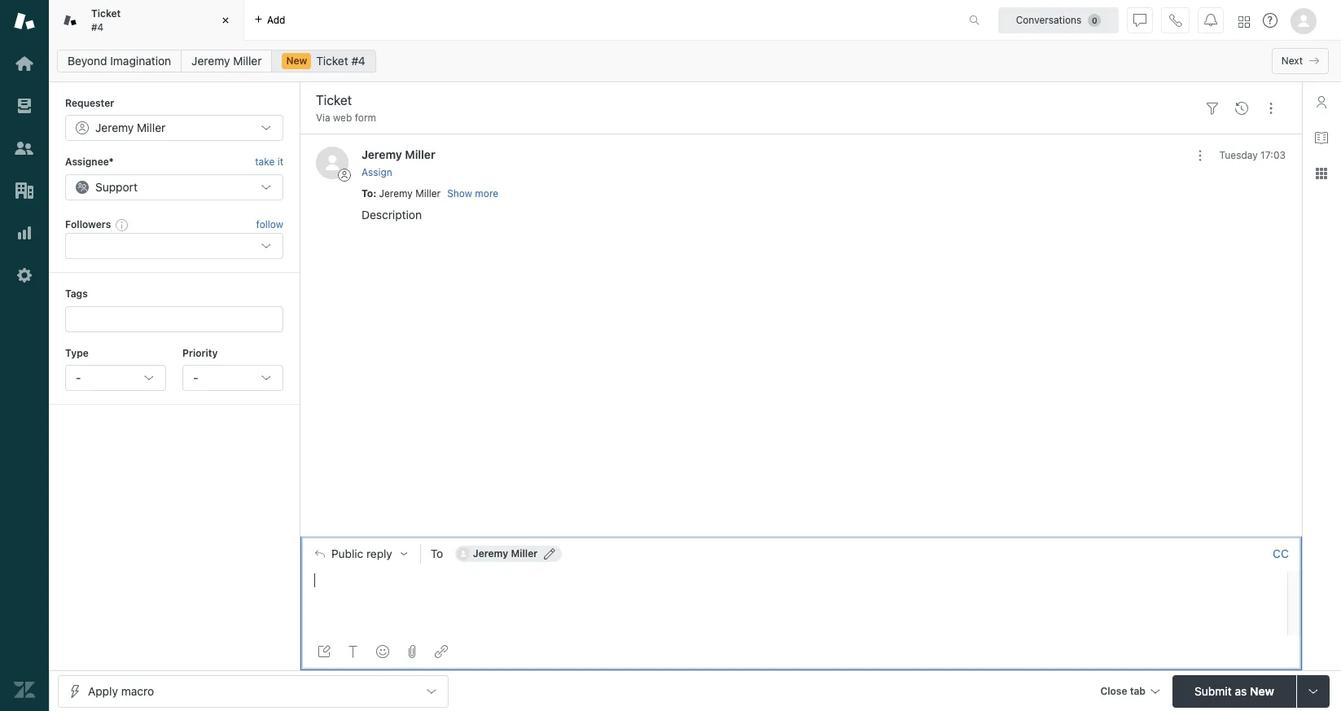 Task type: describe. For each thing, give the bounding box(es) containing it.
description
[[362, 208, 422, 222]]

web
[[333, 112, 352, 124]]

support
[[95, 180, 138, 194]]

followers element
[[65, 233, 284, 259]]

beyond
[[68, 54, 107, 68]]

tab containing ticket
[[49, 0, 244, 41]]

ticket inside secondary element
[[316, 54, 348, 68]]

submit
[[1195, 684, 1232, 698]]

jeremy miller inside secondary element
[[192, 54, 262, 68]]

organizations image
[[14, 180, 35, 201]]

Tuesday 17:03 text field
[[1220, 149, 1286, 162]]

avatar image
[[316, 147, 349, 180]]

views image
[[14, 95, 35, 116]]

miller left edit user image
[[511, 548, 538, 560]]

1 vertical spatial jeremy miller link
[[362, 148, 436, 162]]

show
[[447, 187, 472, 200]]

ticket inside tabs "tab list"
[[91, 7, 121, 20]]

get started image
[[14, 53, 35, 74]]

insert emojis image
[[376, 645, 389, 658]]

Public reply composer text field
[[308, 571, 1283, 606]]

take
[[255, 156, 275, 168]]

apps image
[[1316, 167, 1329, 180]]

miller inside to : jeremy miller show more description
[[416, 187, 441, 199]]

show more button
[[447, 187, 499, 201]]

miller inside requester element
[[137, 121, 166, 135]]

add button
[[244, 0, 295, 40]]

tuesday 17:03
[[1220, 149, 1286, 162]]

displays possible ticket submission types image
[[1308, 685, 1321, 698]]

take it button
[[255, 154, 284, 171]]

next
[[1282, 55, 1303, 67]]

it
[[278, 156, 284, 168]]

customer context image
[[1316, 95, 1329, 108]]

cc button
[[1273, 547, 1290, 562]]

to for to
[[431, 547, 443, 561]]

events image
[[1236, 102, 1249, 115]]

jeremy inside secondary element
[[192, 54, 230, 68]]

beyond imagination
[[68, 54, 171, 68]]

tab
[[1131, 685, 1146, 697]]

jeremy inside to : jeremy miller show more description
[[379, 187, 413, 199]]

secondary element
[[49, 45, 1342, 77]]

knowledge image
[[1316, 131, 1329, 144]]

next button
[[1272, 48, 1330, 74]]

form
[[355, 112, 376, 124]]

beyond imagination link
[[57, 50, 182, 73]]

jeremy miller for requester
[[95, 121, 166, 135]]

jeremy inside requester element
[[95, 121, 134, 135]]

main element
[[0, 0, 49, 711]]

miller inside jeremy miller link
[[233, 54, 262, 68]]

jeremy miller for to
[[473, 548, 538, 560]]

add attachment image
[[406, 645, 419, 658]]

to for to : jeremy miller show more description
[[362, 187, 373, 199]]

submit as new
[[1195, 684, 1275, 698]]

- for type
[[76, 371, 81, 384]]

conversations button
[[999, 7, 1119, 33]]

macro
[[121, 684, 154, 698]]

jeremy inside 'jeremy miller assign'
[[362, 148, 402, 162]]

zendesk products image
[[1239, 16, 1251, 27]]

priority
[[182, 347, 218, 359]]

cc
[[1273, 547, 1290, 561]]

ticket #4 inside tabs "tab list"
[[91, 7, 121, 33]]

hide composer image
[[795, 530, 808, 543]]

jeremy miller assign
[[362, 148, 436, 178]]

public reply
[[332, 548, 392, 561]]

add link (cmd k) image
[[435, 645, 448, 658]]

apply
[[88, 684, 118, 698]]

more
[[475, 187, 499, 200]]

draft mode image
[[318, 645, 331, 658]]

#4 inside secondary element
[[351, 54, 366, 68]]



Task type: vqa. For each thing, say whether or not it's contained in the screenshot.
the leftmost Trial
no



Task type: locate. For each thing, give the bounding box(es) containing it.
Subject field
[[313, 90, 1195, 110]]

0 horizontal spatial -
[[76, 371, 81, 384]]

public reply button
[[301, 537, 420, 571]]

jeremy miller right millerjeremy500@gmail.com image
[[473, 548, 538, 560]]

17:03
[[1261, 149, 1286, 162]]

miller left 'show'
[[416, 187, 441, 199]]

1 horizontal spatial jeremy miller
[[192, 54, 262, 68]]

followers
[[65, 218, 111, 230]]

1 horizontal spatial ticket #4
[[316, 54, 366, 68]]

follow button
[[256, 217, 284, 232]]

1 - from the left
[[76, 371, 81, 384]]

filter image
[[1207, 102, 1220, 115]]

0 horizontal spatial #4
[[91, 21, 104, 33]]

notifications image
[[1205, 13, 1218, 26]]

2 - button from the left
[[182, 365, 284, 391]]

0 vertical spatial ticket #4
[[91, 7, 121, 33]]

jeremy miller link up assign in the left of the page
[[362, 148, 436, 162]]

jeremy miller
[[192, 54, 262, 68], [95, 121, 166, 135], [473, 548, 538, 560]]

jeremy right : in the left of the page
[[379, 187, 413, 199]]

as
[[1235, 684, 1247, 698]]

close tab
[[1101, 685, 1146, 697]]

to : jeremy miller show more description
[[362, 187, 499, 222]]

miller down the close icon
[[233, 54, 262, 68]]

to down "assign" button
[[362, 187, 373, 199]]

admin image
[[14, 265, 35, 286]]

1 vertical spatial #4
[[351, 54, 366, 68]]

jeremy right millerjeremy500@gmail.com image
[[473, 548, 509, 560]]

- down priority
[[193, 371, 198, 384]]

1 horizontal spatial to
[[431, 547, 443, 561]]

#4 up beyond
[[91, 21, 104, 33]]

- button down the type
[[65, 365, 166, 391]]

take it
[[255, 156, 284, 168]]

close tab button
[[1094, 675, 1167, 710]]

- for priority
[[193, 371, 198, 384]]

#4 inside tabs "tab list"
[[91, 21, 104, 33]]

ticket up beyond imagination
[[91, 7, 121, 20]]

assignee* element
[[65, 174, 284, 200]]

jeremy down the close icon
[[192, 54, 230, 68]]

1 vertical spatial to
[[431, 547, 443, 561]]

1 horizontal spatial jeremy miller link
[[362, 148, 436, 162]]

- button for type
[[65, 365, 166, 391]]

via web form
[[316, 112, 376, 124]]

new inside secondary element
[[286, 55, 307, 67]]

new
[[286, 55, 307, 67], [1251, 684, 1275, 698]]

jeremy miller down requester
[[95, 121, 166, 135]]

0 vertical spatial new
[[286, 55, 307, 67]]

miller
[[233, 54, 262, 68], [137, 121, 166, 135], [405, 148, 436, 162], [416, 187, 441, 199], [511, 548, 538, 560]]

assignee*
[[65, 156, 114, 168]]

0 vertical spatial jeremy miller link
[[181, 50, 272, 73]]

-
[[76, 371, 81, 384], [193, 371, 198, 384]]

to
[[362, 187, 373, 199], [431, 547, 443, 561]]

format text image
[[347, 645, 360, 658]]

jeremy miller down the close icon
[[192, 54, 262, 68]]

ticket #4 inside secondary element
[[316, 54, 366, 68]]

1 - button from the left
[[65, 365, 166, 391]]

0 horizontal spatial to
[[362, 187, 373, 199]]

0 vertical spatial ticket
[[91, 7, 121, 20]]

1 vertical spatial jeremy miller
[[95, 121, 166, 135]]

tab
[[49, 0, 244, 41]]

tabs tab list
[[49, 0, 952, 41]]

:
[[373, 187, 377, 199]]

jeremy
[[192, 54, 230, 68], [95, 121, 134, 135], [362, 148, 402, 162], [379, 187, 413, 199], [473, 548, 509, 560]]

add
[[267, 13, 286, 26]]

tags
[[65, 288, 88, 300]]

via
[[316, 112, 330, 124]]

edit user image
[[544, 549, 556, 560]]

requester element
[[65, 115, 284, 141]]

1 horizontal spatial - button
[[182, 365, 284, 391]]

#4
[[91, 21, 104, 33], [351, 54, 366, 68]]

assign button
[[362, 165, 392, 180]]

- button
[[65, 365, 166, 391], [182, 365, 284, 391]]

jeremy miller link inside secondary element
[[181, 50, 272, 73]]

type
[[65, 347, 89, 359]]

- down the type
[[76, 371, 81, 384]]

miller up assignee* element
[[137, 121, 166, 135]]

miller up to : jeremy miller show more description
[[405, 148, 436, 162]]

to left millerjeremy500@gmail.com image
[[431, 547, 443, 561]]

ticket #4 up beyond imagination
[[91, 7, 121, 33]]

get help image
[[1264, 13, 1278, 28]]

follow
[[256, 218, 284, 231]]

0 horizontal spatial ticket
[[91, 7, 121, 20]]

1 vertical spatial ticket #4
[[316, 54, 366, 68]]

0 vertical spatial #4
[[91, 21, 104, 33]]

apply macro
[[88, 684, 154, 698]]

additional actions image
[[1194, 149, 1207, 162]]

0 horizontal spatial - button
[[65, 365, 166, 391]]

1 horizontal spatial -
[[193, 371, 198, 384]]

2 vertical spatial jeremy miller
[[473, 548, 538, 560]]

to inside to : jeremy miller show more description
[[362, 187, 373, 199]]

customers image
[[14, 138, 35, 159]]

ticket #4 up web
[[316, 54, 366, 68]]

tags element
[[65, 306, 284, 332]]

close
[[1101, 685, 1128, 697]]

jeremy miller link
[[181, 50, 272, 73], [362, 148, 436, 162]]

jeremy miller inside requester element
[[95, 121, 166, 135]]

- button down priority
[[182, 365, 284, 391]]

new down the 'add' dropdown button
[[286, 55, 307, 67]]

conversations
[[1016, 13, 1082, 26]]

0 horizontal spatial jeremy miller
[[95, 121, 166, 135]]

1 horizontal spatial new
[[1251, 684, 1275, 698]]

1 vertical spatial ticket
[[316, 54, 348, 68]]

2 - from the left
[[193, 371, 198, 384]]

assign
[[362, 166, 392, 178]]

button displays agent's chat status as invisible. image
[[1134, 13, 1147, 26]]

reply
[[367, 548, 392, 561]]

close image
[[218, 12, 234, 29]]

0 horizontal spatial ticket #4
[[91, 7, 121, 33]]

zendesk support image
[[14, 11, 35, 32]]

0 vertical spatial jeremy miller
[[192, 54, 262, 68]]

imagination
[[110, 54, 171, 68]]

ticket actions image
[[1265, 102, 1278, 115]]

- button for priority
[[182, 365, 284, 391]]

0 vertical spatial to
[[362, 187, 373, 199]]

ticket
[[91, 7, 121, 20], [316, 54, 348, 68]]

1 vertical spatial new
[[1251, 684, 1275, 698]]

miller inside 'jeremy miller assign'
[[405, 148, 436, 162]]

millerjeremy500@gmail.com image
[[457, 548, 470, 561]]

0 horizontal spatial new
[[286, 55, 307, 67]]

jeremy miller link down the close icon
[[181, 50, 272, 73]]

jeremy down requester
[[95, 121, 134, 135]]

zendesk image
[[14, 679, 35, 701]]

2 horizontal spatial jeremy miller
[[473, 548, 538, 560]]

ticket #4
[[91, 7, 121, 33], [316, 54, 366, 68]]

1 horizontal spatial #4
[[351, 54, 366, 68]]

new right as
[[1251, 684, 1275, 698]]

tuesday
[[1220, 149, 1258, 162]]

1 horizontal spatial ticket
[[316, 54, 348, 68]]

jeremy up assign in the left of the page
[[362, 148, 402, 162]]

ticket up via
[[316, 54, 348, 68]]

info on adding followers image
[[116, 218, 129, 231]]

reporting image
[[14, 222, 35, 244]]

0 horizontal spatial jeremy miller link
[[181, 50, 272, 73]]

requester
[[65, 97, 114, 109]]

#4 up form
[[351, 54, 366, 68]]

public
[[332, 548, 364, 561]]



